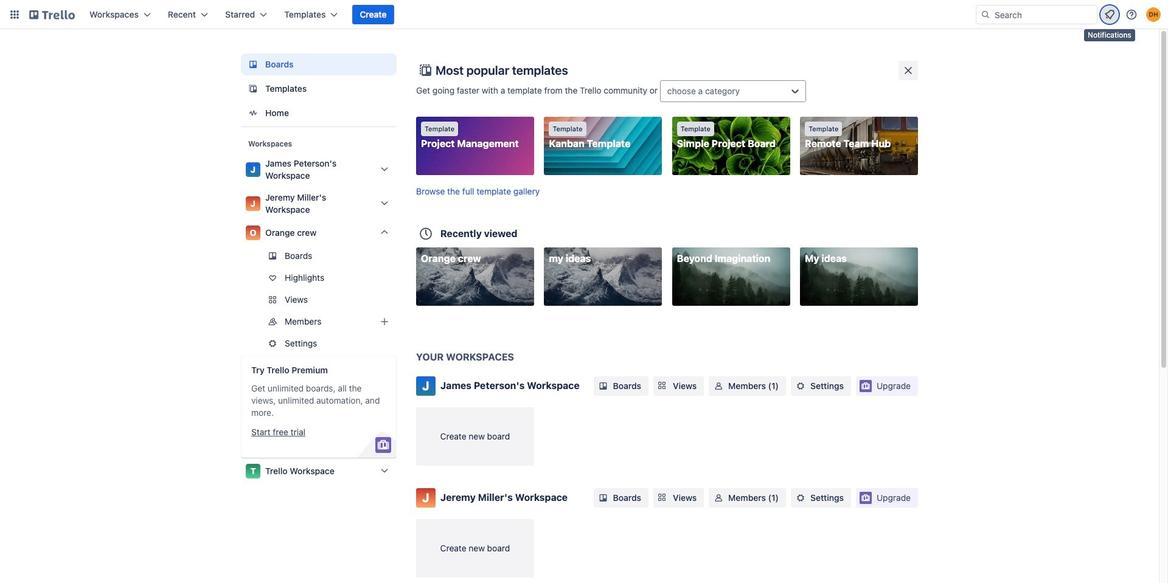 Task type: describe. For each thing, give the bounding box(es) containing it.
home image
[[246, 106, 261, 121]]

board image
[[246, 57, 261, 72]]

Search field
[[991, 6, 1098, 23]]

back to home image
[[29, 5, 75, 24]]

template board image
[[246, 82, 261, 96]]

sm image
[[713, 492, 725, 504]]



Task type: locate. For each thing, give the bounding box(es) containing it.
add image
[[377, 315, 392, 329]]

open information menu image
[[1126, 9, 1138, 21]]

0 notifications image
[[1103, 7, 1118, 22]]

primary element
[[0, 0, 1169, 29]]

sm image
[[597, 380, 610, 393], [713, 380, 725, 393], [795, 380, 807, 393], [597, 492, 610, 504], [795, 492, 807, 504]]

dirk hardpeck (dirkhardpeck) image
[[1147, 7, 1161, 22]]

search image
[[981, 10, 991, 19]]

tooltip
[[1085, 29, 1136, 41]]



Task type: vqa. For each thing, say whether or not it's contained in the screenshot.
the explore
no



